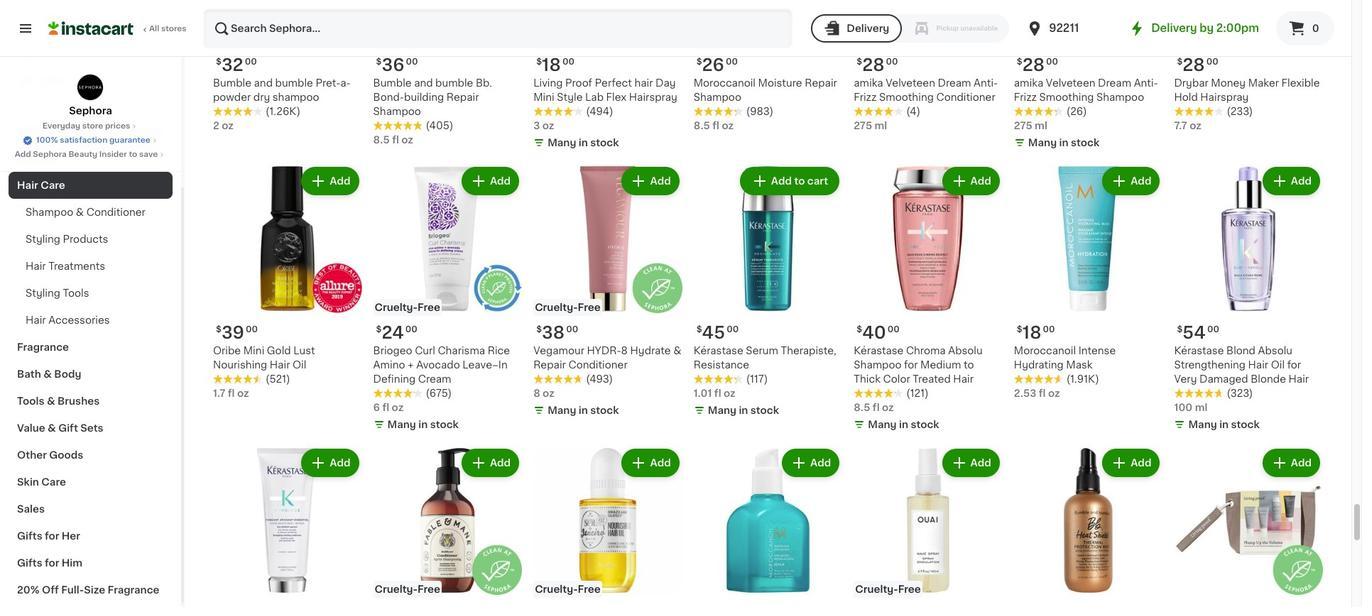 Task type: locate. For each thing, give the bounding box(es) containing it.
velveteen up the (4) at the top of the page
[[886, 78, 936, 88]]

2
[[213, 121, 219, 131]]

dream inside amika velveteen dream anti- frizz smoothing shampoo
[[1099, 78, 1132, 88]]

1 vertical spatial conditioner
[[86, 207, 146, 217]]

kérastase for 40
[[854, 346, 904, 356]]

2 $ 28 00 from the left
[[1017, 57, 1059, 73]]

& inside shampoo & conditioner link
[[76, 207, 84, 217]]

velveteen for (4)
[[886, 78, 936, 88]]

1 horizontal spatial 8.5
[[694, 121, 711, 131]]

& inside vegamour hydr-8 hydrate & repair conditioner
[[674, 346, 682, 356]]

2 oz
[[213, 121, 234, 131]]

(675)
[[426, 389, 452, 399]]

care for hair care
[[41, 180, 65, 190]]

gifts for her link
[[9, 523, 173, 550]]

many
[[548, 138, 577, 148], [1029, 138, 1058, 148], [548, 406, 577, 416], [708, 406, 737, 416], [869, 420, 897, 430], [388, 420, 416, 430], [1189, 420, 1218, 430]]

92211 button
[[1027, 9, 1112, 48]]

0 horizontal spatial 28
[[863, 57, 885, 73]]

1 horizontal spatial mini
[[534, 93, 555, 103]]

$
[[216, 58, 222, 66], [537, 58, 542, 66], [857, 58, 863, 66], [376, 58, 382, 66], [697, 58, 703, 66], [1017, 58, 1023, 66], [1178, 58, 1183, 66], [216, 325, 222, 334], [537, 325, 542, 334], [857, 325, 863, 334], [376, 325, 382, 334], [697, 325, 703, 334], [1017, 325, 1023, 334], [1178, 325, 1183, 334]]

many down 1.01 fl oz
[[708, 406, 737, 416]]

18 up living
[[542, 57, 561, 73]]

all stores link
[[48, 9, 188, 48]]

stock
[[591, 138, 619, 148], [1072, 138, 1100, 148], [591, 406, 619, 416], [751, 406, 780, 416], [911, 420, 940, 430], [430, 420, 459, 430], [1232, 420, 1260, 430]]

0 vertical spatial $ 18 00
[[537, 57, 575, 73]]

color
[[884, 374, 911, 384]]

00 for amika velveteen dream anti- frizz smoothing shampoo
[[1047, 58, 1059, 66]]

$36.00 element
[[1015, 601, 1164, 608]]

(1.91k)
[[1067, 374, 1100, 384]]

hair accessories
[[26, 316, 110, 325]]

00 right 36
[[406, 58, 418, 66]]

hair down makeup
[[17, 180, 38, 190]]

party
[[59, 126, 87, 136]]

$ inside $ 32 00
[[216, 58, 222, 66]]

velveteen inside amika velveteen dream anti- frizz smoothing shampoo
[[1047, 78, 1096, 88]]

1 vertical spatial gifts
[[17, 559, 42, 568]]

1 horizontal spatial and
[[414, 78, 433, 88]]

repair down bb.
[[447, 93, 479, 103]]

$ 18 00 up living
[[537, 57, 575, 73]]

kérastase up "strengthening"
[[1175, 346, 1225, 356]]

in down (117)
[[739, 406, 749, 416]]

styling products link
[[9, 226, 173, 253]]

to left cart
[[795, 176, 805, 186]]

1 horizontal spatial beauty
[[125, 126, 161, 136]]

conditioner inside amika velveteen dream anti- frizz smoothing conditioner
[[937, 93, 996, 103]]

styling products
[[26, 235, 108, 244]]

mini up nourishing
[[244, 346, 265, 356]]

1 absolu from the left
[[949, 346, 983, 356]]

1 28 from the left
[[863, 57, 885, 73]]

amika inside amika velveteen dream anti- frizz smoothing conditioner
[[854, 78, 884, 88]]

kérastase inside kérastase blond absolu strengthening hair oil for very damaged blonde hair
[[1175, 346, 1225, 356]]

hair inside 'hair care' link
[[17, 180, 38, 190]]

2 amika from the left
[[1015, 78, 1044, 88]]

1 horizontal spatial 28
[[1023, 57, 1045, 73]]

fl down bond-
[[392, 135, 399, 145]]

2.53 fl oz
[[1015, 389, 1061, 399]]

8.5
[[694, 121, 711, 131], [373, 135, 390, 145], [854, 403, 871, 413]]

prices
[[105, 122, 130, 130]]

tools up value
[[17, 397, 44, 406]]

moroccanoil down $ 26 00
[[694, 78, 756, 88]]

guarantee
[[109, 136, 151, 144]]

beauty down 'satisfaction'
[[69, 151, 97, 158]]

delivery
[[1152, 23, 1198, 33], [847, 23, 890, 33]]

00 for living proof perfect hair day mini style lab flex hairspray
[[563, 58, 575, 66]]

store
[[82, 122, 103, 130]]

oz down vegamour
[[543, 389, 555, 399]]

&
[[76, 207, 84, 217], [674, 346, 682, 356], [44, 370, 52, 379], [47, 397, 55, 406], [48, 424, 56, 433]]

beauty up save
[[125, 126, 161, 136]]

1 gifts from the top
[[17, 532, 42, 541]]

$ inside $ 40 00
[[857, 325, 863, 334]]

2 anti- from the left
[[1135, 78, 1159, 88]]

2 kérastase from the left
[[694, 346, 744, 356]]

0 vertical spatial beauty
[[125, 126, 161, 136]]

many for 28
[[1029, 138, 1058, 148]]

1 horizontal spatial $ 18 00
[[1017, 325, 1056, 341]]

& inside bath & body "link"
[[44, 370, 52, 379]]

kérastase down $ 40 00
[[854, 346, 904, 356]]

0 horizontal spatial $ 28 00
[[857, 57, 899, 73]]

many in stock for 24
[[388, 420, 459, 430]]

fl right 1.01
[[715, 389, 722, 399]]

oz right 2
[[222, 121, 234, 131]]

0 horizontal spatial dream
[[938, 78, 972, 88]]

conditioner for 28
[[937, 93, 996, 103]]

care down makeup
[[41, 180, 65, 190]]

0 vertical spatial styling
[[26, 235, 60, 244]]

$ inside '$ 45 00'
[[697, 325, 703, 334]]

hair treatments
[[26, 262, 105, 271]]

fragrance right size
[[108, 586, 160, 595]]

frizz
[[854, 93, 877, 103], [1015, 93, 1037, 103]]

conditioner inside vegamour hydr-8 hydrate & repair conditioner
[[569, 360, 628, 370]]

styling for styling products
[[26, 235, 60, 244]]

0 horizontal spatial bumble
[[275, 78, 313, 88]]

100% satisfaction guarantee button
[[22, 132, 159, 146]]

frizz inside amika velveteen dream anti- frizz smoothing shampoo
[[1015, 93, 1037, 103]]

bumble inside bumble and bumble pret-a- powder dry shampoo
[[275, 78, 313, 88]]

hair right blonde
[[1289, 374, 1310, 384]]

and for 36
[[414, 78, 433, 88]]

stock down (117)
[[751, 406, 780, 416]]

2 vertical spatial to
[[964, 360, 975, 370]]

00 inside $ 40 00
[[888, 325, 900, 334]]

(405)
[[426, 121, 454, 131]]

(233)
[[1228, 107, 1254, 117]]

6
[[373, 403, 380, 413]]

275 ml down amika velveteen dream anti- frizz smoothing conditioner
[[854, 121, 888, 131]]

ml right 100
[[1196, 403, 1208, 413]]

leave–in
[[463, 360, 508, 370]]

0 horizontal spatial moroccanoil
[[694, 78, 756, 88]]

oil down lust
[[293, 360, 307, 370]]

velveteen inside amika velveteen dream anti- frizz smoothing conditioner
[[886, 78, 936, 88]]

$ for moroccanoil moisture repair shampoo
[[697, 58, 703, 66]]

stock for 28
[[1072, 138, 1100, 148]]

$ 54 00
[[1178, 325, 1220, 341]]

1 vertical spatial care
[[41, 478, 66, 487]]

skin care link
[[9, 469, 173, 496]]

00 inside $ 24 00
[[406, 325, 418, 334]]

bumble up powder
[[213, 78, 252, 88]]

repair down vegamour
[[534, 360, 566, 370]]

2 and from the left
[[414, 78, 433, 88]]

and for 32
[[254, 78, 273, 88]]

2 horizontal spatial 8.5
[[854, 403, 871, 413]]

2 styling from the top
[[26, 289, 60, 298]]

kérastase inside the kérastase serum therapiste, resistance
[[694, 346, 744, 356]]

many down 8 oz
[[548, 406, 577, 416]]

1 kérastase from the left
[[854, 346, 904, 356]]

ml down amika velveteen dream anti- frizz smoothing conditioner
[[875, 121, 888, 131]]

1 horizontal spatial moroccanoil
[[1015, 346, 1077, 356]]

repair inside vegamour hydr-8 hydrate & repair conditioner
[[534, 360, 566, 370]]

dream inside amika velveteen dream anti- frizz smoothing conditioner
[[938, 78, 972, 88]]

kérastase for 54
[[1175, 346, 1225, 356]]

1 horizontal spatial anti-
[[1135, 78, 1159, 88]]

0 horizontal spatial sephora
[[33, 151, 67, 158]]

1 horizontal spatial oil
[[1272, 360, 1286, 370]]

00 right 54
[[1208, 325, 1220, 334]]

shampoo inside amika velveteen dream anti- frizz smoothing shampoo
[[1097, 93, 1145, 103]]

0 horizontal spatial bumble
[[213, 78, 252, 88]]

2 velveteen from the left
[[1047, 78, 1096, 88]]

1 vertical spatial beauty
[[69, 151, 97, 158]]

lab
[[586, 93, 604, 103]]

& left gift
[[48, 424, 56, 433]]

fl right 2.53
[[1039, 389, 1046, 399]]

2 horizontal spatial repair
[[805, 78, 838, 88]]

00 for moroccanoil intense hydrating mask
[[1044, 325, 1056, 334]]

styling tools link
[[9, 280, 173, 307]]

1 horizontal spatial bumble
[[436, 78, 474, 88]]

styling tools
[[26, 289, 89, 298]]

oil
[[293, 360, 307, 370], [1272, 360, 1286, 370]]

again
[[72, 48, 100, 58]]

moroccanoil up hydrating
[[1015, 346, 1077, 356]]

skin
[[17, 478, 39, 487]]

in down (494)
[[579, 138, 588, 148]]

1 $ 28 00 from the left
[[857, 57, 899, 73]]

dream
[[938, 78, 972, 88], [1099, 78, 1132, 88]]

styling inside the styling products link
[[26, 235, 60, 244]]

1 horizontal spatial to
[[795, 176, 805, 186]]

amika for amika velveteen dream anti- frizz smoothing shampoo
[[1015, 78, 1044, 88]]

1 horizontal spatial conditioner
[[569, 360, 628, 370]]

00 inside "$ 39 00"
[[246, 325, 258, 334]]

and inside bumble and bumble pret-a- powder dry shampoo
[[254, 78, 273, 88]]

0 horizontal spatial ml
[[875, 121, 888, 131]]

2 horizontal spatial kérastase
[[1175, 346, 1225, 356]]

1 smoothing from the left
[[880, 93, 934, 103]]

28 up drybar
[[1183, 57, 1206, 73]]

stock down (26)
[[1072, 138, 1100, 148]]

00 up money
[[1207, 58, 1219, 66]]

2 vertical spatial repair
[[534, 360, 566, 370]]

smoothing up (26)
[[1040, 93, 1095, 103]]

amika inside amika velveteen dream anti- frizz smoothing shampoo
[[1015, 78, 1044, 88]]

0 horizontal spatial and
[[254, 78, 273, 88]]

00 inside $ 32 00
[[245, 58, 257, 66]]

00 down service type group
[[887, 58, 899, 66]]

2 dream from the left
[[1099, 78, 1132, 88]]

to right the medium
[[964, 360, 975, 370]]

0 vertical spatial 18
[[542, 57, 561, 73]]

8.5 for 26
[[694, 121, 711, 131]]

00 inside the $ 38 00
[[567, 325, 579, 334]]

fl
[[713, 121, 720, 131], [392, 135, 399, 145], [228, 389, 235, 399], [715, 389, 722, 399], [1039, 389, 1046, 399], [873, 403, 880, 413], [383, 403, 390, 413]]

hair
[[635, 78, 653, 88]]

1 dream from the left
[[938, 78, 972, 88]]

2 horizontal spatial cruelty-free button
[[854, 446, 1003, 608]]

0 horizontal spatial frizz
[[854, 93, 877, 103]]

3 kérastase from the left
[[1175, 346, 1225, 356]]

None search field
[[203, 9, 793, 48]]

1 horizontal spatial absolu
[[1259, 346, 1293, 356]]

hairspray inside living proof perfect hair day mini style lab flex hairspray
[[629, 93, 678, 103]]

lists link
[[9, 67, 173, 95]]

avocado
[[417, 360, 460, 370]]

1 vertical spatial fragrance
[[108, 586, 160, 595]]

many down "100 ml"
[[1189, 420, 1218, 430]]

0 vertical spatial repair
[[805, 78, 838, 88]]

many for 54
[[1189, 420, 1218, 430]]

off
[[42, 586, 59, 595]]

0 vertical spatial 8.5 fl oz
[[694, 121, 734, 131]]

serum
[[746, 346, 779, 356]]

00 inside the $ 54 00
[[1208, 325, 1220, 334]]

8 left hydrate
[[621, 346, 628, 356]]

dream for conditioner
[[938, 78, 972, 88]]

0 vertical spatial 8
[[621, 346, 628, 356]]

many down 6 fl oz
[[388, 420, 416, 430]]

many in stock down 1.01 fl oz
[[708, 406, 780, 416]]

shampoo inside bumble and bumble bb. bond-building repair shampoo
[[373, 107, 421, 117]]

2 horizontal spatial conditioner
[[937, 93, 996, 103]]

and inside bumble and bumble bb. bond-building repair shampoo
[[414, 78, 433, 88]]

stock down (121)
[[911, 420, 940, 430]]

45
[[703, 325, 726, 341]]

54
[[1183, 325, 1207, 341]]

0 vertical spatial conditioner
[[937, 93, 996, 103]]

0 horizontal spatial 275 ml
[[854, 121, 888, 131]]

3 28 from the left
[[1183, 57, 1206, 73]]

hair inside hair treatments link
[[26, 262, 46, 271]]

$ inside "$ 39 00"
[[216, 325, 222, 334]]

flex
[[607, 93, 627, 103]]

moroccanoil for 26
[[694, 78, 756, 88]]

holiday
[[17, 126, 57, 136]]

1 horizontal spatial fragrance
[[108, 586, 160, 595]]

$ 36 00
[[376, 57, 418, 73]]

bumble for 32
[[213, 78, 252, 88]]

$ for oribe mini gold lust nourishing hair oil
[[216, 325, 222, 334]]

00 for kérastase chroma absolu shampoo for medium to thick color treated hair
[[888, 325, 900, 334]]

1 anti- from the left
[[974, 78, 999, 88]]

frizz inside amika velveteen dream anti- frizz smoothing conditioner
[[854, 93, 877, 103]]

2 absolu from the left
[[1259, 346, 1293, 356]]

gifts up 20%
[[17, 559, 42, 568]]

39
[[222, 325, 244, 341]]

1 horizontal spatial smoothing
[[1040, 93, 1095, 103]]

(1.26k)
[[266, 107, 301, 117]]

0 horizontal spatial 8
[[534, 389, 541, 399]]

1 bumble from the left
[[213, 78, 252, 88]]

1 horizontal spatial frizz
[[1015, 93, 1037, 103]]

kérastase
[[854, 346, 904, 356], [694, 346, 744, 356], [1175, 346, 1225, 356]]

1.7
[[213, 389, 226, 399]]

1 horizontal spatial 275
[[1015, 121, 1033, 131]]

add sephora beauty insider to save
[[15, 151, 158, 158]]

shampoo left hold
[[1097, 93, 1145, 103]]

0 horizontal spatial hairspray
[[629, 93, 678, 103]]

18 up hydrating
[[1023, 325, 1042, 341]]

hairspray inside drybar money maker flexible hold hairspray
[[1201, 93, 1249, 103]]

treatments
[[48, 262, 105, 271]]

2 275 from the left
[[1015, 121, 1033, 131]]

00 for drybar money maker flexible hold hairspray
[[1207, 58, 1219, 66]]

1 275 from the left
[[854, 121, 873, 131]]

1 horizontal spatial delivery
[[1152, 23, 1198, 33]]

bumble up bond-
[[373, 78, 412, 88]]

1 horizontal spatial tools
[[63, 289, 89, 298]]

kérastase blond absolu strengthening hair oil for very damaged blonde hair
[[1175, 346, 1310, 384]]

& inside value & gift sets link
[[48, 424, 56, 433]]

stores
[[161, 25, 187, 33]]

1 horizontal spatial dream
[[1099, 78, 1132, 88]]

1 and from the left
[[254, 78, 273, 88]]

instacart logo image
[[48, 20, 134, 37]]

bumble inside bumble and bumble bb. bond-building repair shampoo
[[373, 78, 412, 88]]

hair up styling tools
[[26, 262, 46, 271]]

product group containing 24
[[373, 164, 522, 435]]

makeup link
[[9, 145, 173, 172]]

it
[[62, 48, 69, 58]]

stock for 24
[[430, 420, 459, 430]]

$ inside the $ 38 00
[[537, 325, 542, 334]]

3 $ 28 00 from the left
[[1178, 57, 1219, 73]]

delivery for delivery
[[847, 23, 890, 33]]

0 vertical spatial care
[[41, 180, 65, 190]]

$ inside $ 26 00
[[697, 58, 703, 66]]

delivery by 2:00pm link
[[1129, 20, 1260, 37]]

0 vertical spatial 8.5
[[694, 121, 711, 131]]

repair inside bumble and bumble bb. bond-building repair shampoo
[[447, 93, 479, 103]]

fl down the thick
[[873, 403, 880, 413]]

delivery inside the delivery by 2:00pm link
[[1152, 23, 1198, 33]]

1 amika from the left
[[854, 78, 884, 88]]

(117)
[[747, 374, 768, 384]]

in down (323)
[[1220, 420, 1229, 430]]

0 horizontal spatial beauty
[[69, 151, 97, 158]]

2 28 from the left
[[1023, 57, 1045, 73]]

00 for bumble and bumble bb. bond-building repair shampoo
[[406, 58, 418, 66]]

ml for (4)
[[875, 121, 888, 131]]

gifts for gifts for her
[[17, 532, 42, 541]]

add inside button
[[772, 176, 792, 186]]

0 horizontal spatial 275
[[854, 121, 873, 131]]

oz down building
[[402, 135, 414, 145]]

shampoo down bond-
[[373, 107, 421, 117]]

0 horizontal spatial anti-
[[974, 78, 999, 88]]

00 for oribe mini gold lust nourishing hair oil
[[246, 325, 258, 334]]

1 vertical spatial 8.5
[[373, 135, 390, 145]]

all
[[149, 25, 159, 33]]

1 horizontal spatial amika
[[1015, 78, 1044, 88]]

2 horizontal spatial $ 28 00
[[1178, 57, 1219, 73]]

shampoo down $ 26 00
[[694, 93, 742, 103]]

bumble up shampoo
[[275, 78, 313, 88]]

living proof perfect hair day mini style lab flex hairspray
[[534, 78, 678, 103]]

00 for bumble and bumble pret-a- powder dry shampoo
[[245, 58, 257, 66]]

2 bumble from the left
[[436, 78, 474, 88]]

0 vertical spatial gifts
[[17, 532, 42, 541]]

2 hairspray from the left
[[1201, 93, 1249, 103]]

2 cruelty-free button from the left
[[534, 446, 683, 608]]

fl right 6
[[383, 403, 390, 413]]

$ 38 00
[[537, 325, 579, 341]]

bumble inside bumble and bumble pret-a- powder dry shampoo
[[213, 78, 252, 88]]

28 down 92211 'popup button'
[[1023, 57, 1045, 73]]

1 vertical spatial moroccanoil
[[1015, 346, 1077, 356]]

cruelty-
[[215, 35, 258, 45], [856, 35, 899, 45], [1016, 35, 1059, 45], [1176, 35, 1219, 45], [535, 303, 578, 313], [375, 303, 418, 313], [535, 584, 578, 594], [856, 584, 899, 594], [375, 584, 418, 594]]

2 gifts from the top
[[17, 559, 42, 568]]

kérastase inside kérastase chroma absolu shampoo for medium to thick color treated hair
[[854, 346, 904, 356]]

1 horizontal spatial velveteen
[[1047, 78, 1096, 88]]

$ inside $ 24 00
[[376, 325, 382, 334]]

1 horizontal spatial kérastase
[[854, 346, 904, 356]]

many in stock down (26)
[[1029, 138, 1100, 148]]

2 vertical spatial 8.5 fl oz
[[854, 403, 894, 413]]

1 frizz from the left
[[854, 93, 877, 103]]

2 vertical spatial 8.5
[[854, 403, 871, 413]]

1 styling from the top
[[26, 235, 60, 244]]

$ for kérastase serum therapiste, resistance
[[697, 325, 703, 334]]

moroccanoil for 18
[[1015, 346, 1077, 356]]

1 velveteen from the left
[[886, 78, 936, 88]]

in
[[579, 138, 588, 148], [1060, 138, 1069, 148], [579, 406, 588, 416], [739, 406, 749, 416], [900, 420, 909, 430], [419, 420, 428, 430], [1220, 420, 1229, 430]]

8.5 fl oz for 36
[[373, 135, 414, 145]]

fl for 26
[[713, 121, 720, 131]]

delivery inside delivery button
[[847, 23, 890, 33]]

briogeo
[[373, 346, 413, 356]]

$ 28 00 down 92211
[[1017, 57, 1059, 73]]

0 horizontal spatial delivery
[[847, 23, 890, 33]]

1 vertical spatial tools
[[17, 397, 44, 406]]

smoothing inside amika velveteen dream anti- frizz smoothing shampoo
[[1040, 93, 1095, 103]]

2 smoothing from the left
[[1040, 93, 1095, 103]]

8 down vegamour
[[534, 389, 541, 399]]

0 horizontal spatial oil
[[293, 360, 307, 370]]

fl for 40
[[873, 403, 880, 413]]

1 horizontal spatial bumble
[[373, 78, 412, 88]]

absolu inside kérastase chroma absolu shampoo for medium to thick color treated hair
[[949, 346, 983, 356]]

hairspray down money
[[1201, 93, 1249, 103]]

gifts for him link
[[9, 550, 173, 577]]

00 up moroccanoil intense hydrating mask
[[1044, 325, 1056, 334]]

00 right 45
[[727, 325, 739, 334]]

sephora down 100%
[[33, 151, 67, 158]]

intense
[[1079, 346, 1117, 356]]

1 horizontal spatial 275 ml
[[1015, 121, 1048, 131]]

18 for moroccanoil
[[1023, 325, 1042, 341]]

8.5 down the thick
[[854, 403, 871, 413]]

100
[[1175, 403, 1193, 413]]

0 vertical spatial to
[[129, 151, 137, 158]]

insider
[[99, 151, 127, 158]]

and up dry
[[254, 78, 273, 88]]

2 vertical spatial conditioner
[[569, 360, 628, 370]]

00 right the 32
[[245, 58, 257, 66]]

$ for kérastase blond absolu strengthening hair oil for very damaged blonde hair
[[1178, 325, 1183, 334]]

add sephora beauty insider to save link
[[15, 149, 166, 161]]

00 inside $ 26 00
[[726, 58, 738, 66]]

18 for living
[[542, 57, 561, 73]]

powder
[[213, 93, 251, 103]]

in for 38
[[579, 406, 588, 416]]

1 horizontal spatial repair
[[534, 360, 566, 370]]

1 oil from the left
[[293, 360, 307, 370]]

0 horizontal spatial repair
[[447, 93, 479, 103]]

bumble inside bumble and bumble bb. bond-building repair shampoo
[[436, 78, 474, 88]]

bumble and bumble pret-a- powder dry shampoo
[[213, 78, 351, 103]]

8.5 down 26
[[694, 121, 711, 131]]

all stores
[[149, 25, 187, 33]]

living
[[534, 78, 563, 88]]

many in stock down (121)
[[869, 420, 940, 430]]

hair care link
[[9, 172, 173, 199]]

stock for 54
[[1232, 420, 1260, 430]]

2 bumble from the left
[[373, 78, 412, 88]]

tools down treatments
[[63, 289, 89, 298]]

1 horizontal spatial hairspray
[[1201, 93, 1249, 103]]

anti- inside amika velveteen dream anti- frizz smoothing conditioner
[[974, 78, 999, 88]]

many in stock down (494)
[[548, 138, 619, 148]]

velveteen for (26)
[[1047, 78, 1096, 88]]

0 horizontal spatial absolu
[[949, 346, 983, 356]]

styling inside the styling tools link
[[26, 289, 60, 298]]

in for 54
[[1220, 420, 1229, 430]]

00 inside $ 36 00
[[406, 58, 418, 66]]

1 vertical spatial styling
[[26, 289, 60, 298]]

treated
[[913, 374, 951, 384]]

2 horizontal spatial 28
[[1183, 57, 1206, 73]]

$ for living proof perfect hair day mini style lab flex hairspray
[[537, 58, 542, 66]]

moroccanoil inside moroccanoil moisture repair shampoo
[[694, 78, 756, 88]]

2 frizz from the left
[[1015, 93, 1037, 103]]

$ 28 00 down delivery button
[[857, 57, 899, 73]]

1.01 fl oz
[[694, 389, 736, 399]]

2 horizontal spatial 8.5 fl oz
[[854, 403, 894, 413]]

product group
[[213, 164, 362, 401], [373, 164, 522, 435], [534, 164, 683, 421], [694, 164, 843, 421], [854, 164, 1003, 435], [1015, 164, 1164, 401], [1175, 164, 1324, 435], [213, 446, 362, 608], [373, 446, 522, 608], [534, 446, 683, 608], [694, 446, 843, 608], [854, 446, 1003, 608], [1015, 446, 1164, 608], [1175, 446, 1324, 608]]

fragrance up bath & body
[[17, 343, 69, 352]]

1 horizontal spatial 8.5 fl oz
[[694, 121, 734, 131]]

vegamour hydr-8 hydrate & repair conditioner
[[534, 346, 682, 370]]

in down (121)
[[900, 420, 909, 430]]

shampoo inside kérastase chroma absolu shampoo for medium to thick color treated hair
[[854, 360, 902, 370]]

fl for 18
[[1039, 389, 1046, 399]]

$ 18 00 up hydrating
[[1017, 325, 1056, 341]]

smoothing inside amika velveteen dream anti- frizz smoothing conditioner
[[880, 93, 934, 103]]

many down color
[[869, 420, 897, 430]]

2 horizontal spatial to
[[964, 360, 975, 370]]

styling up hair treatments
[[26, 235, 60, 244]]

velveteen up (26)
[[1047, 78, 1096, 88]]

many in stock for 18
[[548, 138, 619, 148]]

absolu inside kérastase blond absolu strengthening hair oil for very damaged blonde hair
[[1259, 346, 1293, 356]]

bumble for 32
[[275, 78, 313, 88]]

mini down living
[[534, 93, 555, 103]]

many in stock down "(675)" on the left bottom
[[388, 420, 459, 430]]

hydrating
[[1015, 360, 1064, 370]]

00 right 26
[[726, 58, 738, 66]]

2 oil from the left
[[1272, 360, 1286, 370]]

& inside tools & brushes link
[[47, 397, 55, 406]]

1 bumble from the left
[[275, 78, 313, 88]]

100 ml
[[1175, 403, 1208, 413]]

1 vertical spatial repair
[[447, 93, 479, 103]]

00 right 40
[[888, 325, 900, 334]]

0 horizontal spatial mini
[[244, 346, 265, 356]]

bb.
[[476, 78, 492, 88]]

28 for drybar money maker flexible hold hairspray
[[1183, 57, 1206, 73]]

2 275 ml from the left
[[1015, 121, 1048, 131]]

28 for amika velveteen dream anti- frizz smoothing shampoo
[[1023, 57, 1045, 73]]

1 horizontal spatial 8
[[621, 346, 628, 356]]

ml for (323)
[[1196, 403, 1208, 413]]

00 for kérastase serum therapiste, resistance
[[727, 325, 739, 334]]

stock down (494)
[[591, 138, 619, 148]]

to down guarantee
[[129, 151, 137, 158]]

00 inside '$ 45 00'
[[727, 325, 739, 334]]

1 hairspray from the left
[[629, 93, 678, 103]]

anti- inside amika velveteen dream anti- frizz smoothing shampoo
[[1135, 78, 1159, 88]]

shampoo up the thick
[[854, 360, 902, 370]]

hair down gold
[[270, 360, 290, 370]]

to
[[129, 151, 137, 158], [795, 176, 805, 186], [964, 360, 975, 370]]

0 horizontal spatial 8.5
[[373, 135, 390, 145]]

moroccanoil inside moroccanoil intense hydrating mask
[[1015, 346, 1077, 356]]

$ inside the $ 54 00
[[1178, 325, 1183, 334]]

many down 3 oz
[[548, 138, 577, 148]]

1 vertical spatial 8.5 fl oz
[[373, 135, 414, 145]]

1 275 ml from the left
[[854, 121, 888, 131]]

00 right 38
[[567, 325, 579, 334]]

0 horizontal spatial $ 18 00
[[537, 57, 575, 73]]

& right hydrate
[[674, 346, 682, 356]]

dream for shampoo
[[1099, 78, 1132, 88]]

lust
[[294, 346, 315, 356]]

$ inside $ 36 00
[[376, 58, 382, 66]]

oz right 2.53
[[1049, 389, 1061, 399]]

in down (493)
[[579, 406, 588, 416]]

stock down "(675)" on the left bottom
[[430, 420, 459, 430]]

8.5 down bond-
[[373, 135, 390, 145]]

pret-
[[316, 78, 341, 88]]

in for 45
[[739, 406, 749, 416]]

$28.00 element
[[854, 601, 1003, 608]]

1 horizontal spatial $ 28 00
[[1017, 57, 1059, 73]]

0 horizontal spatial velveteen
[[886, 78, 936, 88]]

0 horizontal spatial smoothing
[[880, 93, 934, 103]]

oz down moroccanoil moisture repair shampoo
[[722, 121, 734, 131]]

275 for amika velveteen dream anti- frizz smoothing shampoo
[[1015, 121, 1033, 131]]

1 horizontal spatial sephora
[[69, 106, 112, 116]]

1 vertical spatial $ 18 00
[[1017, 325, 1056, 341]]

styling for styling tools
[[26, 289, 60, 298]]

1 horizontal spatial ml
[[1035, 121, 1048, 131]]



Task type: describe. For each thing, give the bounding box(es) containing it.
hydr-
[[587, 346, 621, 356]]

blond
[[1227, 346, 1256, 356]]

& for conditioner
[[76, 207, 84, 217]]

& for brushes
[[47, 397, 55, 406]]

drybar
[[1175, 78, 1209, 88]]

holiday party ready beauty
[[17, 126, 161, 136]]

$ 40 00
[[857, 325, 900, 341]]

8 inside vegamour hydr-8 hydrate & repair conditioner
[[621, 346, 628, 356]]

many in stock for 40
[[869, 420, 940, 430]]

medium
[[921, 360, 962, 370]]

fl for 39
[[228, 389, 235, 399]]

smoothing for (26)
[[1040, 93, 1095, 103]]

shampoo inside moroccanoil moisture repair shampoo
[[694, 93, 742, 103]]

strengthening
[[1175, 360, 1246, 370]]

bumble for 36
[[436, 78, 474, 88]]

absolu for 54
[[1259, 346, 1293, 356]]

$ 18 00 for moroccanoil
[[1017, 325, 1056, 341]]

product group containing 38
[[534, 164, 683, 421]]

275 for amika velveteen dream anti- frizz smoothing conditioner
[[854, 121, 873, 131]]

in for 18
[[579, 138, 588, 148]]

(323)
[[1228, 389, 1254, 399]]

oz right 1.7
[[237, 389, 249, 399]]

oil inside kérastase blond absolu strengthening hair oil for very damaged blonde hair
[[1272, 360, 1286, 370]]

$ for briogeo curl charisma rice amino + avocado leave–in defining cream
[[376, 325, 382, 334]]

hair inside kérastase chroma absolu shampoo for medium to thick color treated hair
[[954, 374, 974, 384]]

$ for vegamour hydr-8 hydrate & repair conditioner
[[537, 325, 542, 334]]

holiday party ready beauty link
[[9, 118, 173, 145]]

00 for moroccanoil moisture repair shampoo
[[726, 58, 738, 66]]

3 cruelty-free button from the left
[[854, 446, 1003, 608]]

$ 28 00 for amika velveteen dream anti- frizz smoothing conditioner
[[857, 57, 899, 73]]

defining
[[373, 374, 416, 384]]

1 cruelty-free button from the left
[[373, 446, 522, 608]]

shampoo & conditioner
[[26, 207, 146, 217]]

38
[[542, 325, 565, 341]]

kérastase for 45
[[694, 346, 744, 356]]

275 ml for amika velveteen dream anti- frizz smoothing shampoo
[[1015, 121, 1048, 131]]

a-
[[341, 78, 351, 88]]

smoothing for (4)
[[880, 93, 934, 103]]

20% off full-size fragrance
[[17, 586, 160, 595]]

bond-
[[373, 93, 404, 103]]

value
[[17, 424, 45, 433]]

therapiste,
[[781, 346, 837, 356]]

frizz for amika velveteen dream anti- frizz smoothing conditioner
[[854, 93, 877, 103]]

oz right 1.01
[[724, 389, 736, 399]]

conditioner inside shampoo & conditioner link
[[86, 207, 146, 217]]

& for gift
[[48, 424, 56, 433]]

very
[[1175, 374, 1198, 384]]

sephora logo image
[[77, 74, 104, 101]]

goods
[[49, 451, 83, 460]]

many in stock for 54
[[1189, 420, 1260, 430]]

delivery for delivery by 2:00pm
[[1152, 23, 1198, 33]]

other goods link
[[9, 442, 173, 469]]

ready
[[89, 126, 122, 136]]

buy
[[40, 48, 60, 58]]

nourishing
[[213, 360, 267, 370]]

40
[[863, 325, 887, 341]]

perfect
[[595, 78, 632, 88]]

products
[[63, 235, 108, 244]]

$35.00 element
[[1175, 601, 1324, 608]]

many for 45
[[708, 406, 737, 416]]

8.5 fl oz for 40
[[854, 403, 894, 413]]

everyday store prices link
[[42, 121, 139, 132]]

1 vertical spatial 8
[[534, 389, 541, 399]]

100% satisfaction guarantee
[[36, 136, 151, 144]]

satisfaction
[[60, 136, 107, 144]]

sephora link
[[69, 74, 112, 118]]

gifts for him
[[17, 559, 82, 568]]

product group containing 45
[[694, 164, 843, 421]]

$ for drybar money maker flexible hold hairspray
[[1178, 58, 1183, 66]]

$34.00 element
[[534, 601, 683, 608]]

damaged
[[1200, 374, 1249, 384]]

save
[[139, 151, 158, 158]]

00 for briogeo curl charisma rice amino + avocado leave–in defining cream
[[406, 325, 418, 334]]

product group containing 18
[[1015, 164, 1164, 401]]

for inside kérastase chroma absolu shampoo for medium to thick color treated hair
[[905, 360, 918, 370]]

$ for amika velveteen dream anti- frizz smoothing shampoo
[[1017, 58, 1023, 66]]

$ 32 00
[[216, 57, 257, 73]]

bath & body
[[17, 370, 81, 379]]

add to cart button
[[742, 169, 839, 194]]

8.5 for 36
[[373, 135, 390, 145]]

7.7 oz
[[1175, 121, 1202, 131]]

shampoo
[[273, 93, 319, 103]]

1 vertical spatial sephora
[[33, 151, 67, 158]]

makeup
[[17, 153, 58, 163]]

absolu for 40
[[949, 346, 983, 356]]

$ 24 00
[[376, 325, 418, 341]]

many for 24
[[388, 420, 416, 430]]

$ for bumble and bumble bb. bond-building repair shampoo
[[376, 58, 382, 66]]

(493)
[[586, 374, 613, 384]]

8.5 for 40
[[854, 403, 871, 413]]

thick
[[854, 374, 881, 384]]

8 oz
[[534, 389, 555, 399]]

$ for kérastase chroma absolu shampoo for medium to thick color treated hair
[[857, 325, 863, 334]]

cream
[[418, 374, 452, 384]]

fragrance link
[[9, 334, 173, 361]]

$ 18 00 for living
[[537, 57, 575, 73]]

conditioner for 38
[[569, 360, 628, 370]]

to inside button
[[795, 176, 805, 186]]

to inside kérastase chroma absolu shampoo for medium to thick color treated hair
[[964, 360, 975, 370]]

fl for 36
[[392, 135, 399, 145]]

chroma
[[907, 346, 946, 356]]

many in stock for 38
[[548, 406, 619, 416]]

in for 24
[[419, 420, 428, 430]]

in for 28
[[1060, 138, 1069, 148]]

value & gift sets link
[[9, 415, 173, 442]]

briogeo curl charisma rice amino + avocado leave–in defining cream
[[373, 346, 510, 384]]

many in stock for 45
[[708, 406, 780, 416]]

2:00pm
[[1217, 23, 1260, 33]]

0 vertical spatial tools
[[63, 289, 89, 298]]

hair accessories link
[[9, 307, 173, 334]]

(494)
[[586, 107, 614, 117]]

frizz for amika velveteen dream anti- frizz smoothing shampoo
[[1015, 93, 1037, 103]]

hold
[[1175, 93, 1199, 103]]

by
[[1200, 23, 1214, 33]]

oz right 3
[[543, 121, 555, 131]]

stock for 40
[[911, 420, 940, 430]]

0
[[1313, 23, 1320, 33]]

kérastase serum therapiste, resistance
[[694, 346, 837, 370]]

hair inside oribe mini gold lust nourishing hair oil
[[270, 360, 290, 370]]

26
[[703, 57, 725, 73]]

24
[[382, 325, 404, 341]]

$ for bumble and bumble pret-a- powder dry shampoo
[[216, 58, 222, 66]]

$ for moroccanoil intense hydrating mask
[[1017, 325, 1023, 334]]

0 horizontal spatial tools
[[17, 397, 44, 406]]

oz down color
[[883, 403, 894, 413]]

hair treatments link
[[9, 253, 173, 280]]

oil inside oribe mini gold lust nourishing hair oil
[[293, 360, 307, 370]]

0 vertical spatial sephora
[[69, 106, 112, 116]]

fl for 24
[[383, 403, 390, 413]]

anti- for conditioner
[[974, 78, 999, 88]]

28 for amika velveteen dream anti- frizz smoothing conditioner
[[863, 57, 885, 73]]

repair inside moroccanoil moisture repair shampoo
[[805, 78, 838, 88]]

value & gift sets
[[17, 424, 103, 433]]

mini inside oribe mini gold lust nourishing hair oil
[[244, 346, 265, 356]]

0 vertical spatial fragrance
[[17, 343, 69, 352]]

proof
[[566, 78, 593, 88]]

bumble for 36
[[373, 78, 412, 88]]

275 ml for amika velveteen dream anti- frizz smoothing conditioner
[[854, 121, 888, 131]]

moroccanoil moisture repair shampoo
[[694, 78, 838, 103]]

3 oz
[[534, 121, 555, 131]]

1.7 fl oz
[[213, 389, 249, 399]]

cart
[[808, 176, 829, 186]]

amika velveteen dream anti- frizz smoothing shampoo
[[1015, 78, 1159, 103]]

tools & brushes
[[17, 397, 100, 406]]

many in stock for 28
[[1029, 138, 1100, 148]]

hair inside hair accessories link
[[26, 316, 46, 325]]

product group containing 39
[[213, 164, 362, 401]]

00 for kérastase blond absolu strengthening hair oil for very damaged blonde hair
[[1208, 325, 1220, 334]]

8.5 fl oz for 26
[[694, 121, 734, 131]]

for inside kérastase blond absolu strengthening hair oil for very damaged blonde hair
[[1288, 360, 1302, 370]]

many for 40
[[869, 420, 897, 430]]

stock for 38
[[591, 406, 619, 416]]

rice
[[488, 346, 510, 356]]

oz right 6
[[392, 403, 404, 413]]

+
[[408, 360, 414, 370]]

many for 18
[[548, 138, 577, 148]]

service type group
[[812, 14, 1010, 43]]

& for body
[[44, 370, 52, 379]]

$ 26 00
[[697, 57, 738, 73]]

20% off full-size fragrance link
[[9, 577, 173, 604]]

flexible
[[1282, 78, 1321, 88]]

anti- for shampoo
[[1135, 78, 1159, 88]]

$ for amika velveteen dream anti- frizz smoothing conditioner
[[857, 58, 863, 66]]

everyday
[[42, 122, 80, 130]]

stock for 45
[[751, 406, 780, 416]]

hair up blonde
[[1249, 360, 1269, 370]]

amika for amika velveteen dream anti- frizz smoothing conditioner
[[854, 78, 884, 88]]

mini inside living proof perfect hair day mini style lab flex hairspray
[[534, 93, 555, 103]]

in for 40
[[900, 420, 909, 430]]

ml for (26)
[[1035, 121, 1048, 131]]

size
[[84, 586, 105, 595]]

$ 28 00 for drybar money maker flexible hold hairspray
[[1178, 57, 1219, 73]]

stock for 18
[[591, 138, 619, 148]]

shampoo down hair care
[[26, 207, 73, 217]]

full-
[[61, 586, 84, 595]]

hair care
[[17, 180, 65, 190]]

$ 28 00 for amika velveteen dream anti- frizz smoothing shampoo
[[1017, 57, 1059, 73]]

Search field
[[205, 10, 792, 47]]

00 for vegamour hydr-8 hydrate & repair conditioner
[[567, 325, 579, 334]]

oribe
[[213, 346, 241, 356]]

product group containing 40
[[854, 164, 1003, 435]]

product group containing 54
[[1175, 164, 1324, 435]]

oz right 7.7
[[1190, 121, 1202, 131]]

00 for amika velveteen dream anti- frizz smoothing conditioner
[[887, 58, 899, 66]]



Task type: vqa. For each thing, say whether or not it's contained in the screenshot.


